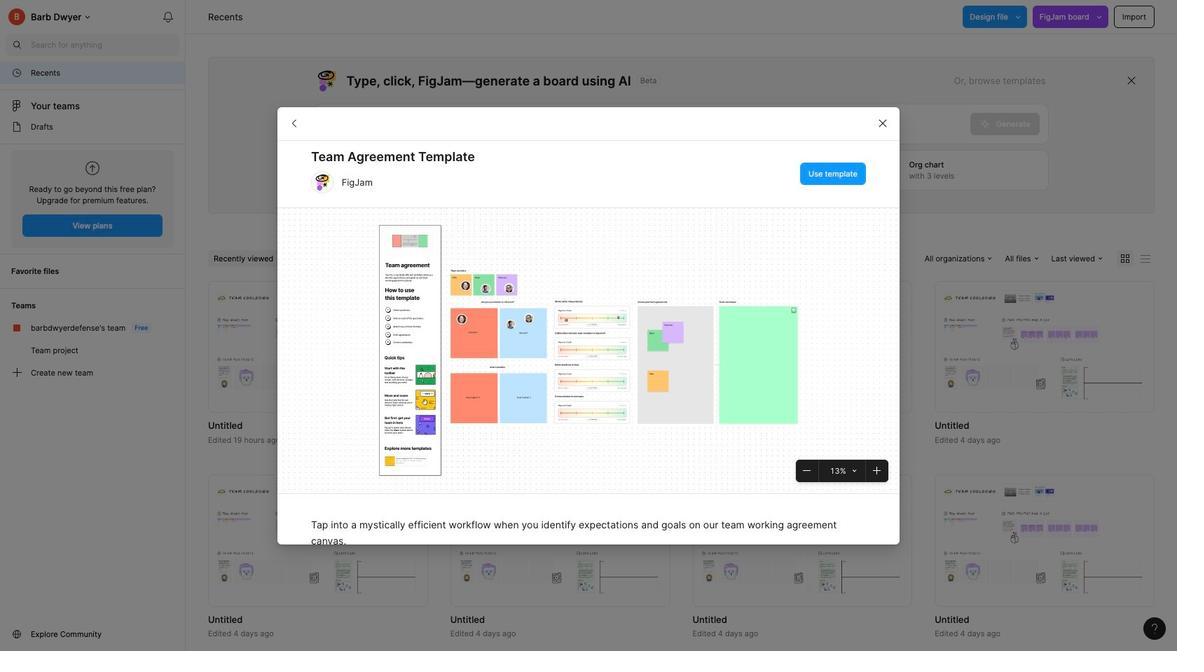 Task type: vqa. For each thing, say whether or not it's contained in the screenshot.
page 16 icon
yes



Task type: describe. For each thing, give the bounding box(es) containing it.
Ex: A weekly team meeting, starting with an ice breaker field
[[315, 104, 971, 144]]

bell 32 image
[[157, 6, 179, 28]]

search 32 image
[[6, 34, 28, 56]]

page 16 image
[[11, 121, 22, 132]]



Task type: locate. For each thing, give the bounding box(es) containing it.
dialog
[[278, 107, 900, 651]]

recent 16 image
[[11, 67, 22, 79]]

file thumbnail image
[[215, 290, 421, 404], [458, 290, 663, 404], [700, 290, 906, 404], [942, 290, 1148, 404], [215, 484, 421, 598], [458, 484, 663, 598], [700, 484, 906, 598], [942, 484, 1148, 598]]

select zoom level image
[[853, 469, 857, 473]]

Search for anything text field
[[31, 39, 179, 50]]

community 16 image
[[11, 629, 22, 640]]



